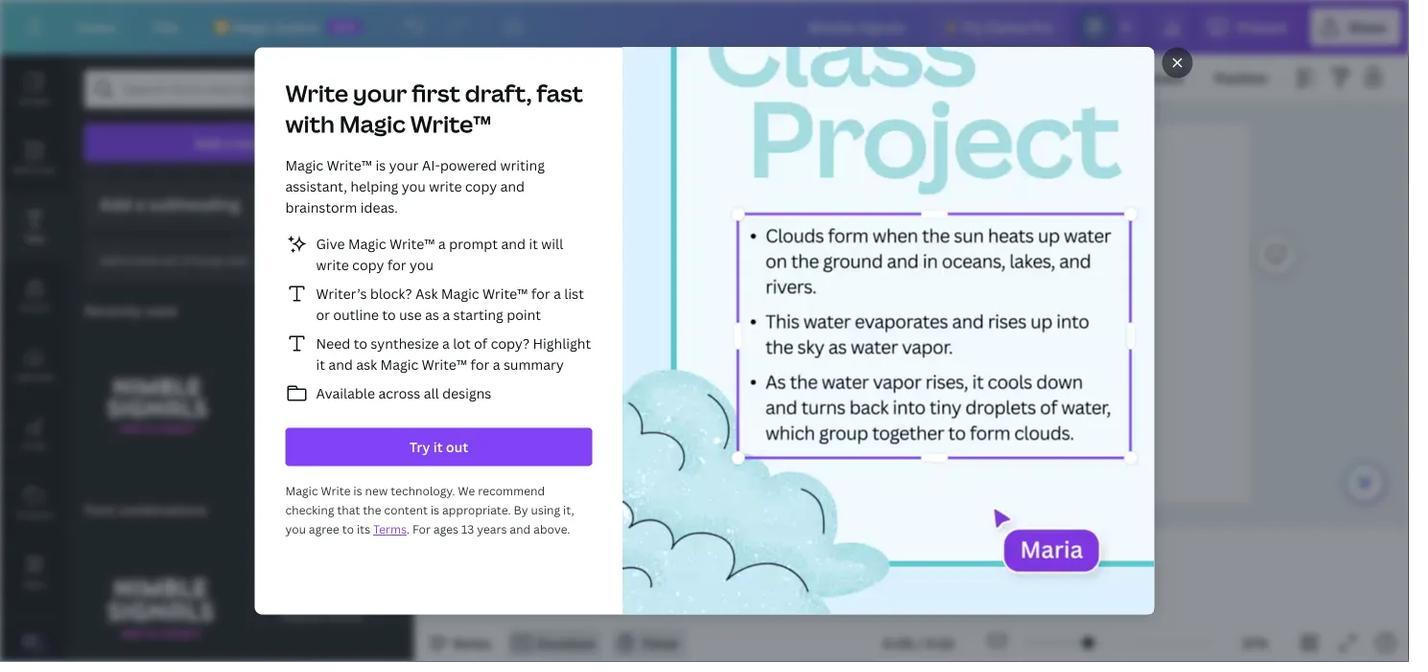 Task type: vqa. For each thing, say whether or not it's contained in the screenshot.
the right of
yes



Task type: describe. For each thing, give the bounding box(es) containing it.
writer's block? ask magic write™ for a list or outline to use as a starting point
[[316, 285, 584, 324]]

new
[[365, 483, 388, 499]]

design button
[[0, 55, 69, 124]]

ages
[[433, 522, 458, 538]]

font
[[84, 501, 114, 519]]

write™ inside need to synthesize a lot of copy? highlight it and ask magic write™ for a summary
[[422, 356, 467, 374]]

we
[[458, 483, 475, 499]]

use
[[399, 306, 422, 324]]

to right here
[[871, 372, 902, 392]]

write™ inside magic write™ is your ai-powered writing assistant, helping you write copy and brainstorm ideas.
[[327, 156, 372, 175]]

body
[[195, 253, 224, 268]]

group down checking
[[245, 529, 398, 663]]

5.0s button
[[648, 586, 671, 605]]

magic write is new technology. we recommend checking that the content is appropriate. by using it, you agree to its
[[285, 483, 574, 538]]

elements
[[13, 163, 56, 176]]

magic inside main menu bar
[[233, 18, 272, 36]]

5.0s
[[648, 588, 671, 603]]

try canva pro
[[963, 18, 1053, 36]]

min
[[520, 354, 541, 370]]

a left list
[[554, 285, 561, 303]]

write™ inside writer's block? ask magic write™ for a list or outline to use as a starting point
[[483, 285, 528, 303]]

magic inside writer's block? ask magic write™ for a list or outline to use as a starting point
[[441, 285, 479, 303]]

magic inside need to synthesize a lot of copy? highlight it and ask magic write™ for a summary
[[380, 356, 418, 374]]

brainstorm
[[285, 199, 357, 217]]

magic inside magic write™ is your ai-powered writing assistant, helping you write copy and brainstorm ideas.
[[285, 156, 323, 175]]

timer containing 05
[[456, 378, 595, 455]]

draw button
[[0, 400, 69, 469]]

new
[[333, 20, 357, 33]]

write™ inside write your first draft, fast with magic write™
[[410, 108, 491, 140]]

group down "combinations"
[[84, 529, 237, 663]]

it inside "button"
[[433, 438, 443, 457]]

powered
[[440, 156, 497, 175]]

designs
[[442, 385, 491, 403]]

assistant,
[[285, 177, 347, 196]]

try it out button
[[285, 428, 592, 467]]

00 button
[[532, 378, 595, 455]]

uploads
[[15, 370, 54, 383]]

13
[[461, 522, 474, 538]]

write for magic write is new technology. we recommend checking that the content is appropriate. by using it, you agree to its
[[321, 483, 351, 499]]

0:10
[[925, 635, 955, 653]]

05 : 00
[[459, 384, 591, 449]]

agree
[[309, 522, 339, 538]]

home
[[77, 18, 116, 36]]

for
[[412, 522, 431, 538]]

a left 1
[[493, 356, 500, 374]]

apps button
[[0, 538, 69, 607]]

try canva pro button
[[930, 8, 1068, 46]]

combinations
[[117, 501, 207, 519]]

available
[[316, 385, 375, 403]]

try for try canva pro
[[963, 18, 983, 36]]

add for add a little bit of body text
[[100, 253, 122, 268]]

recommend
[[478, 483, 545, 499]]

to inside writer's block? ask magic write™ for a list or outline to use as a starting point
[[382, 306, 396, 324]]

05 button
[[456, 378, 519, 455]]

need
[[316, 335, 350, 353]]

you inside give magic write™ a prompt and it will write copy for you
[[410, 256, 434, 274]]

it,
[[563, 503, 574, 518]]

you inside magic write is new technology. we recommend checking that the content is appropriate. by using it, you agree to its
[[285, 522, 306, 538]]

apps
[[23, 577, 46, 590]]

terms . for ages 13 years and above.
[[373, 522, 570, 538]]

for inside need to synthesize a lot of copy? highlight it and ask magic write™ for a summary
[[471, 356, 490, 374]]

00
[[535, 384, 591, 449]]

terms link
[[373, 522, 407, 538]]

nimble signals
[[774, 241, 1045, 360]]

elements button
[[0, 124, 69, 193]]

writing
[[500, 156, 545, 175]]

magic write button
[[794, 172, 909, 203]]

add for add a text box
[[195, 134, 221, 152]]

add a text box button
[[84, 124, 398, 162]]

and down by on the bottom of page
[[510, 522, 531, 538]]

/
[[917, 635, 922, 653]]

Page title text field
[[680, 586, 687, 605]]

it inside need to synthesize a lot of copy? highlight it and ask magic write™ for a summary
[[316, 356, 325, 374]]

write inside write your first draft, fast with magic write™
[[285, 78, 348, 109]]

above.
[[534, 522, 570, 538]]

technology.
[[391, 483, 455, 499]]

it inside give magic write™ a prompt and it will write copy for you
[[529, 235, 538, 253]]

0 vertical spatial text
[[235, 134, 261, 152]]

.
[[407, 522, 410, 538]]

duration button
[[507, 628, 603, 659]]

timer button
[[611, 628, 687, 659]]

its
[[357, 522, 370, 538]]

fast
[[537, 78, 583, 109]]

across
[[378, 385, 420, 403]]

ai-
[[422, 156, 440, 175]]

little
[[134, 253, 160, 268]]

bit
[[163, 253, 178, 268]]

recently used
[[84, 301, 177, 320]]

your inside write your first draft, fast with magic write™
[[353, 78, 407, 109]]

1 vertical spatial text
[[227, 253, 249, 268]]

all
[[424, 385, 439, 403]]

try it out
[[409, 438, 468, 457]]

canva
[[987, 18, 1027, 36]]

magic write™ is your ai-powered writing assistant, helping you write copy and brainstorm ideas.
[[285, 156, 545, 217]]

Search fonts and combinations search field
[[123, 71, 360, 107]]

to inside need to synthesize a lot of copy? highlight it and ask magic write™ for a summary
[[354, 335, 367, 353]]

list
[[564, 285, 584, 303]]

draw
[[22, 439, 47, 452]]

need to synthesize a lot of copy? highlight it and ask magic write™ for a summary
[[316, 335, 591, 374]]

for inside give magic write™ a prompt and it will write copy for you
[[387, 256, 406, 274]]

is for your
[[376, 156, 386, 175]]

a left subheading
[[136, 193, 145, 215]]

trimming, start edge slider
[[641, 544, 658, 605]]

1 trimming, end edge slider from the left
[[612, 544, 625, 605]]

a right as
[[443, 306, 450, 324]]

copy?
[[491, 335, 530, 353]]

magic inside button
[[824, 178, 863, 197]]



Task type: locate. For each thing, give the bounding box(es) containing it.
canva assistant image
[[1354, 472, 1377, 495]]

hide image
[[413, 313, 426, 405]]

1 vertical spatial it
[[316, 356, 325, 374]]

of
[[181, 253, 193, 268], [474, 335, 487, 353]]

text right body
[[227, 253, 249, 268]]

1 vertical spatial of
[[474, 335, 487, 353]]

is left new
[[353, 483, 362, 499]]

copy up block? in the left top of the page
[[352, 256, 384, 274]]

to inside magic write is new technology. we recommend checking that the content is appropriate. by using it, you agree to its
[[342, 522, 354, 538]]

2 vertical spatial it
[[433, 438, 443, 457]]

to left its
[[342, 522, 354, 538]]

brand
[[20, 301, 49, 314]]

write up that
[[321, 483, 351, 499]]

ungroup button
[[925, 172, 997, 203]]

1 horizontal spatial copy
[[465, 177, 497, 196]]

write for magic write
[[866, 178, 901, 197]]

text button
[[0, 193, 69, 262]]

write left ungroup on the right
[[866, 178, 901, 197]]

Design title text field
[[793, 8, 922, 46]]

1 vertical spatial add
[[100, 193, 132, 215]]

trimming, end edge slider left "trimming, start edge" slider
[[612, 544, 625, 605]]

group
[[589, 62, 691, 93], [84, 330, 230, 476], [84, 529, 237, 663], [245, 529, 398, 663]]

write inside button
[[866, 178, 901, 197]]

write™ inside give magic write™ a prompt and it will write copy for you
[[390, 235, 435, 253]]

write™
[[410, 108, 491, 140], [327, 156, 372, 175], [390, 235, 435, 253], [483, 285, 528, 303], [422, 356, 467, 374]]

text left 'box'
[[235, 134, 261, 152]]

the
[[363, 503, 381, 518]]

add a little bit of body text button
[[84, 238, 398, 284]]

signals
[[774, 300, 1045, 360]]

to
[[382, 306, 396, 324], [354, 335, 367, 353], [871, 372, 902, 392], [342, 522, 354, 538]]

1 vertical spatial copy
[[352, 256, 384, 274]]

list
[[285, 233, 592, 405]]

try for try it out
[[409, 438, 430, 457]]

subheading
[[149, 193, 240, 215]]

prompt
[[449, 235, 498, 253]]

used
[[145, 301, 177, 320]]

add a subheading
[[100, 193, 240, 215]]

that
[[337, 503, 360, 518]]

starting
[[453, 306, 503, 324]]

give magic write™ a prompt and it will write copy for you
[[316, 235, 563, 274]]

outline
[[333, 306, 379, 324]]

is up ages
[[431, 503, 439, 518]]

1 vertical spatial is
[[353, 483, 362, 499]]

projects button
[[0, 469, 69, 538]]

it left will at the top left of the page
[[529, 235, 538, 253]]

0 horizontal spatial trimming, end edge slider
[[612, 544, 625, 605]]

0 vertical spatial try
[[963, 18, 983, 36]]

2 vertical spatial you
[[285, 522, 306, 538]]

write™ down lot
[[422, 356, 467, 374]]

write inside magic write™ is your ai-powered writing assistant, helping you write copy and brainstorm ideas.
[[429, 177, 462, 196]]

helping
[[350, 177, 398, 196]]

as
[[425, 306, 439, 324]]

1
[[511, 354, 517, 370]]

your inside magic write™ is your ai-powered writing assistant, helping you write copy and brainstorm ideas.
[[389, 156, 419, 175]]

1 horizontal spatial for
[[471, 356, 490, 374]]

add
[[195, 134, 221, 152], [100, 193, 132, 215], [100, 253, 122, 268]]

1 horizontal spatial try
[[963, 18, 983, 36]]

content
[[384, 503, 428, 518]]

projects
[[15, 508, 54, 521]]

write™ up helping
[[327, 156, 372, 175]]

write inside magic write is new technology. we recommend checking that the content is appropriate. by using it, you agree to its
[[321, 483, 351, 499]]

1 horizontal spatial of
[[474, 335, 487, 353]]

add left subheading
[[100, 193, 132, 215]]

magic inside write your first draft, fast with magic write™
[[339, 108, 406, 140]]

brand button
[[0, 262, 69, 331]]

05
[[459, 384, 515, 449]]

for inside writer's block? ask magic write™ for a list or outline to use as a starting point
[[531, 285, 550, 303]]

you down ai-
[[402, 177, 426, 196]]

switch
[[275, 18, 319, 36]]

is up helping
[[376, 156, 386, 175]]

0 vertical spatial is
[[376, 156, 386, 175]]

write™ down ideas.
[[390, 235, 435, 253]]

nimble
[[790, 241, 1029, 301]]

try inside "button"
[[409, 438, 430, 457]]

try
[[963, 18, 983, 36], [409, 438, 430, 457]]

copy down powered
[[465, 177, 497, 196]]

0 vertical spatial add
[[195, 134, 221, 152]]

text
[[25, 232, 44, 245]]

it
[[529, 235, 538, 253], [316, 356, 325, 374], [433, 438, 443, 457]]

out
[[446, 438, 468, 457]]

recently
[[84, 301, 142, 320]]

highlight
[[533, 335, 591, 353]]

main menu bar
[[0, 0, 1409, 55]]

trimming, end edge slider
[[612, 544, 625, 605], [739, 544, 756, 605]]

of right bit
[[181, 253, 193, 268]]

0:05 / 0:10
[[883, 635, 955, 653]]

0 vertical spatial write
[[429, 177, 462, 196]]

to up ask
[[354, 335, 367, 353]]

you up ask
[[410, 256, 434, 274]]

magic write
[[824, 178, 901, 197]]

1 vertical spatial write
[[866, 178, 901, 197]]

is inside magic write™ is your ai-powered writing assistant, helping you write copy and brainstorm ideas.
[[376, 156, 386, 175]]

a left little
[[125, 253, 132, 268]]

your left ai-
[[389, 156, 419, 175]]

0 vertical spatial you
[[402, 177, 426, 196]]

terms
[[373, 522, 407, 538]]

for up block? in the left top of the page
[[387, 256, 406, 274]]

ungroup
[[933, 178, 990, 197]]

add for add a subheading
[[100, 193, 132, 215]]

1 horizontal spatial is
[[376, 156, 386, 175]]

0 horizontal spatial copy
[[352, 256, 384, 274]]

0 vertical spatial of
[[181, 253, 193, 268]]

a left prompt
[[438, 235, 446, 253]]

and inside magic write™ is your ai-powered writing assistant, helping you write copy and brainstorm ideas.
[[500, 177, 525, 196]]

1 vertical spatial write
[[316, 256, 349, 274]]

copy inside magic write™ is your ai-powered writing assistant, helping you write copy and brainstorm ideas.
[[465, 177, 497, 196]]

and
[[500, 177, 525, 196], [501, 235, 526, 253], [328, 356, 353, 374], [510, 522, 531, 538]]

timer
[[641, 635, 679, 653]]

2 vertical spatial is
[[431, 503, 439, 518]]

for up point
[[531, 285, 550, 303]]

0:05
[[883, 635, 913, 653]]

a inside give magic write™ a prompt and it will write copy for you
[[438, 235, 446, 253]]

design
[[19, 94, 50, 107]]

0 vertical spatial write
[[285, 78, 348, 109]]

write down ai-
[[429, 177, 462, 196]]

pro
[[1030, 18, 1053, 36]]

write inside give magic write™ a prompt and it will write copy for you
[[316, 256, 349, 274]]

add left little
[[100, 253, 122, 268]]

0 vertical spatial your
[[353, 78, 407, 109]]

0 vertical spatial copy
[[465, 177, 497, 196]]

checking
[[285, 503, 334, 518]]

of inside need to synthesize a lot of copy? highlight it and ask magic write™ for a summary
[[474, 335, 487, 353]]

trimming, end edge slider right page title text box
[[739, 544, 756, 605]]

2 vertical spatial add
[[100, 253, 122, 268]]

2 horizontal spatial is
[[431, 503, 439, 518]]

and down writing
[[500, 177, 525, 196]]

or
[[316, 306, 330, 324]]

copy inside give magic write™ a prompt and it will write copy for you
[[352, 256, 384, 274]]

and inside give magic write™ a prompt and it will write copy for you
[[501, 235, 526, 253]]

0 horizontal spatial for
[[387, 256, 406, 274]]

add up subheading
[[195, 134, 221, 152]]

write your first draft, fast with magic write™
[[285, 78, 583, 140]]

1 min
[[511, 354, 541, 370]]

0 vertical spatial it
[[529, 235, 538, 253]]

:
[[519, 384, 532, 449]]

0 horizontal spatial is
[[353, 483, 362, 499]]

try inside button
[[963, 18, 983, 36]]

ask
[[356, 356, 377, 374]]

by
[[514, 503, 528, 518]]

2 vertical spatial for
[[471, 356, 490, 374]]

your left first
[[353, 78, 407, 109]]

try left canva
[[963, 18, 983, 36]]

1 vertical spatial your
[[389, 156, 419, 175]]

home link
[[61, 8, 131, 46]]

and left will at the top left of the page
[[501, 235, 526, 253]]

notes button
[[422, 628, 499, 659]]

write up 'box'
[[285, 78, 348, 109]]

appropriate.
[[442, 503, 511, 518]]

a left 'box'
[[224, 134, 232, 152]]

0 horizontal spatial of
[[181, 253, 193, 268]]

font combinations
[[84, 501, 207, 519]]

2 vertical spatial write
[[321, 483, 351, 499]]

with
[[285, 108, 335, 140]]

timer
[[456, 378, 595, 455]]

for down lot
[[471, 356, 490, 374]]

of inside button
[[181, 253, 193, 268]]

write
[[429, 177, 462, 196], [316, 256, 349, 274]]

write
[[285, 78, 348, 109], [866, 178, 901, 197], [321, 483, 351, 499]]

here
[[808, 372, 864, 392]]

add a little bit of body text
[[100, 253, 249, 268]]

1 vertical spatial you
[[410, 256, 434, 274]]

write down 'give'
[[316, 256, 349, 274]]

connect
[[908, 372, 1014, 392]]

magic inside magic write is new technology. we recommend checking that the content is appropriate. by using it, you agree to its
[[285, 483, 318, 499]]

0 horizontal spatial it
[[316, 356, 325, 374]]

block?
[[370, 285, 412, 303]]

list containing give magic write™ a prompt and it will write copy for you
[[285, 233, 592, 405]]

group down used
[[84, 330, 230, 476]]

2 horizontal spatial for
[[531, 285, 550, 303]]

it left out
[[433, 438, 443, 457]]

and down need
[[328, 356, 353, 374]]

write™ up powered
[[410, 108, 491, 140]]

side panel tab list
[[0, 55, 69, 663]]

synthesize
[[371, 335, 439, 353]]

to down block? in the left top of the page
[[382, 306, 396, 324]]

1 horizontal spatial it
[[433, 438, 443, 457]]

you down checking
[[285, 522, 306, 538]]

using
[[531, 503, 560, 518]]

you inside magic write™ is your ai-powered writing assistant, helping you write copy and brainstorm ideas.
[[402, 177, 426, 196]]

magic inside give magic write™ a prompt and it will write copy for you
[[348, 235, 386, 253]]

it down need
[[316, 356, 325, 374]]

0 horizontal spatial try
[[409, 438, 430, 457]]

uploads button
[[0, 331, 69, 400]]

1 vertical spatial for
[[531, 285, 550, 303]]

a left lot
[[442, 335, 450, 353]]

0 horizontal spatial write
[[316, 256, 349, 274]]

try left out
[[409, 438, 430, 457]]

of right lot
[[474, 335, 487, 353]]

1 vertical spatial try
[[409, 438, 430, 457]]

1 horizontal spatial trimming, end edge slider
[[739, 544, 756, 605]]

notes
[[453, 635, 492, 653]]

1 horizontal spatial write
[[429, 177, 462, 196]]

2 horizontal spatial it
[[529, 235, 538, 253]]

add a subheading button
[[84, 179, 398, 230]]

and inside need to synthesize a lot of copy? highlight it and ask magic write™ for a summary
[[328, 356, 353, 374]]

magic switch
[[233, 18, 319, 36]]

point
[[507, 306, 541, 324]]

available across all designs
[[316, 385, 491, 403]]

is for new
[[353, 483, 362, 499]]

magic
[[233, 18, 272, 36], [339, 108, 406, 140], [285, 156, 323, 175], [824, 178, 863, 197], [348, 235, 386, 253], [441, 285, 479, 303], [380, 356, 418, 374], [285, 483, 318, 499]]

2 trimming, end edge slider from the left
[[739, 544, 756, 605]]

write™ up point
[[483, 285, 528, 303]]

group right 'fast'
[[589, 62, 691, 93]]

give
[[316, 235, 345, 253]]

0 vertical spatial for
[[387, 256, 406, 274]]



